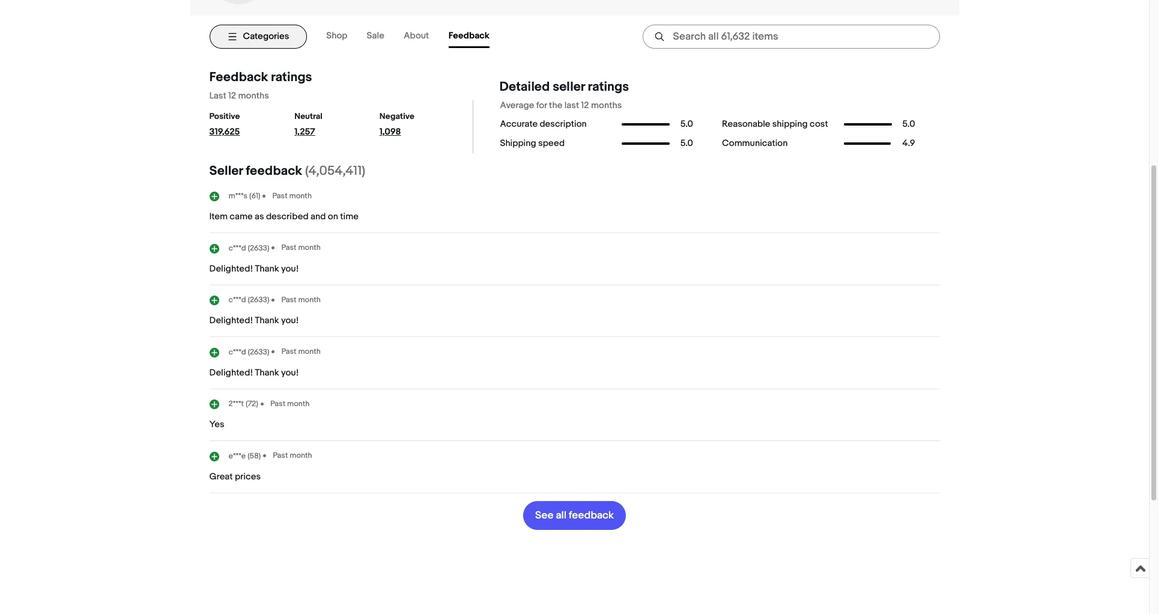 Task type: vqa. For each thing, say whether or not it's contained in the screenshot.
"speed"
yes



Task type: describe. For each thing, give the bounding box(es) containing it.
categories
[[243, 31, 289, 42]]

last
[[209, 90, 226, 101]]

2***t (72)
[[229, 399, 258, 409]]

average
[[500, 100, 534, 111]]

1,098
[[380, 126, 401, 138]]

time
[[340, 211, 359, 222]]

1 delighted! from the top
[[209, 263, 253, 274]]

(4,054,411)
[[305, 163, 365, 179]]

as
[[255, 211, 264, 222]]

tab list containing shop
[[326, 25, 509, 48]]

reasonable
[[722, 119, 771, 130]]

reasonable shipping cost
[[722, 119, 828, 130]]

1,257 link
[[295, 126, 350, 142]]

feedback ratings last 12 months
[[209, 70, 312, 101]]

neutral 1,257
[[295, 111, 323, 138]]

5.0 for accurate description
[[681, 119, 693, 130]]

shop
[[326, 30, 348, 41]]

see all feedback link
[[523, 501, 626, 530]]

positive
[[209, 111, 240, 121]]

speed
[[538, 138, 565, 149]]

great
[[209, 471, 233, 482]]

shipping
[[773, 119, 808, 130]]

2 delighted! thank you! from the top
[[209, 315, 299, 326]]

shipping speed
[[500, 138, 565, 149]]

5.0 for reasonable shipping cost
[[903, 119, 915, 130]]

1 (2633) from the top
[[248, 243, 269, 253]]

seller
[[553, 79, 585, 95]]

great prices
[[209, 471, 261, 482]]

seller feedback (4,054,411)
[[209, 163, 365, 179]]

1 delighted! thank you! from the top
[[209, 263, 299, 274]]

sale
[[367, 30, 384, 41]]

1 horizontal spatial ratings
[[588, 79, 629, 95]]

2 you! from the top
[[281, 315, 299, 326]]

positive 319,625
[[209, 111, 240, 138]]

1,098 link
[[380, 126, 435, 142]]

shipping
[[500, 138, 536, 149]]

2 c***d (2633) from the top
[[229, 295, 269, 305]]

neutral
[[295, 111, 323, 121]]

prices
[[235, 471, 261, 482]]

negative 1,098
[[380, 111, 414, 138]]

the
[[549, 100, 563, 111]]

12 inside feedback ratings last 12 months
[[228, 90, 236, 101]]

3 c***d (2633) from the top
[[229, 347, 269, 357]]

item came as described and on time
[[209, 211, 359, 222]]

1 horizontal spatial months
[[591, 100, 622, 111]]

on
[[328, 211, 338, 222]]

5.0 for shipping speed
[[681, 138, 693, 149]]

1,257
[[295, 126, 315, 138]]

e***e
[[229, 451, 246, 461]]

2 delighted! from the top
[[209, 315, 253, 326]]

seller
[[209, 163, 243, 179]]

average for the last 12 months
[[500, 100, 622, 111]]

categories button
[[209, 25, 307, 49]]

item
[[209, 211, 228, 222]]

3 you! from the top
[[281, 367, 299, 378]]

1 c***d from the top
[[229, 243, 246, 253]]

3 c***d from the top
[[229, 347, 246, 357]]

see
[[535, 509, 554, 521]]



Task type: locate. For each thing, give the bounding box(es) containing it.
feedback up last
[[209, 70, 268, 85]]

and
[[311, 211, 326, 222]]

month
[[289, 191, 312, 200], [298, 243, 321, 252], [298, 295, 321, 304], [298, 347, 321, 356], [287, 399, 310, 408], [290, 451, 312, 460]]

m***s (61)
[[229, 191, 260, 201]]

5.0
[[681, 119, 693, 130], [903, 119, 915, 130], [681, 138, 693, 149]]

1 vertical spatial you!
[[281, 315, 299, 326]]

ratings up neutral
[[271, 70, 312, 85]]

past month
[[272, 191, 312, 200], [281, 243, 321, 252], [281, 295, 321, 304], [281, 347, 321, 356], [270, 399, 310, 408], [273, 451, 312, 460]]

accurate description
[[500, 119, 587, 130]]

1 vertical spatial c***d
[[229, 295, 246, 305]]

months up positive
[[238, 90, 269, 101]]

1 horizontal spatial 12
[[581, 100, 589, 111]]

1 c***d (2633) from the top
[[229, 243, 269, 253]]

see all feedback
[[535, 509, 614, 521]]

1 vertical spatial feedback
[[209, 70, 268, 85]]

2 vertical spatial delighted!
[[209, 367, 253, 378]]

1 thank from the top
[[255, 263, 279, 274]]

0 vertical spatial delighted! thank you!
[[209, 263, 299, 274]]

1 you! from the top
[[281, 263, 299, 274]]

319,625 link
[[209, 126, 264, 142]]

all
[[556, 509, 567, 521]]

0 horizontal spatial 12
[[228, 90, 236, 101]]

months
[[238, 90, 269, 101], [591, 100, 622, 111]]

2 vertical spatial c***d
[[229, 347, 246, 357]]

0 vertical spatial delighted!
[[209, 263, 253, 274]]

0 vertical spatial feedback
[[246, 163, 302, 179]]

feedback right about
[[449, 30, 490, 41]]

ratings inside feedback ratings last 12 months
[[271, 70, 312, 85]]

m***s
[[229, 191, 248, 201]]

feedback
[[246, 163, 302, 179], [569, 509, 614, 521]]

months right last
[[591, 100, 622, 111]]

0 horizontal spatial feedback
[[209, 70, 268, 85]]

negative
[[380, 111, 414, 121]]

c***d (2633)
[[229, 243, 269, 253], [229, 295, 269, 305], [229, 347, 269, 357]]

1 vertical spatial delighted!
[[209, 315, 253, 326]]

3 (2633) from the top
[[248, 347, 269, 357]]

ratings right seller
[[588, 79, 629, 95]]

1 vertical spatial feedback
[[569, 509, 614, 521]]

0 vertical spatial c***d
[[229, 243, 246, 253]]

yes
[[209, 419, 225, 430]]

12
[[228, 90, 236, 101], [581, 100, 589, 111]]

2 vertical spatial thank
[[255, 367, 279, 378]]

2 vertical spatial (2633)
[[248, 347, 269, 357]]

ratings
[[271, 70, 312, 85], [588, 79, 629, 95]]

tab list
[[326, 25, 509, 48]]

cost
[[810, 119, 828, 130]]

1 vertical spatial thank
[[255, 315, 279, 326]]

(2633)
[[248, 243, 269, 253], [248, 295, 269, 305], [248, 347, 269, 357]]

detailed seller ratings
[[500, 79, 629, 95]]

months inside feedback ratings last 12 months
[[238, 90, 269, 101]]

319,625
[[209, 126, 240, 138]]

0 vertical spatial (2633)
[[248, 243, 269, 253]]

2 c***d from the top
[[229, 295, 246, 305]]

e***e (58)
[[229, 451, 261, 461]]

feedback for feedback
[[449, 30, 490, 41]]

feedback inside feedback ratings last 12 months
[[209, 70, 268, 85]]

2 vertical spatial c***d (2633)
[[229, 347, 269, 357]]

3 delighted! thank you! from the top
[[209, 367, 299, 378]]

2 vertical spatial delighted! thank you!
[[209, 367, 299, 378]]

delighted! thank you!
[[209, 263, 299, 274], [209, 315, 299, 326], [209, 367, 299, 378]]

(72)
[[246, 399, 258, 409]]

feedback right all
[[569, 509, 614, 521]]

2 (2633) from the top
[[248, 295, 269, 305]]

feedback
[[449, 30, 490, 41], [209, 70, 268, 85]]

feedback for feedback ratings last 12 months
[[209, 70, 268, 85]]

3 delighted! from the top
[[209, 367, 253, 378]]

detailed
[[500, 79, 550, 95]]

(61)
[[249, 191, 260, 201]]

1 vertical spatial c***d (2633)
[[229, 295, 269, 305]]

c***d
[[229, 243, 246, 253], [229, 295, 246, 305], [229, 347, 246, 357]]

past
[[272, 191, 288, 200], [281, 243, 297, 252], [281, 295, 297, 304], [281, 347, 297, 356], [270, 399, 285, 408], [273, 451, 288, 460]]

1 horizontal spatial feedback
[[569, 509, 614, 521]]

1 vertical spatial delighted! thank you!
[[209, 315, 299, 326]]

1 horizontal spatial feedback
[[449, 30, 490, 41]]

accurate
[[500, 119, 538, 130]]

0 horizontal spatial months
[[238, 90, 269, 101]]

4.9
[[903, 138, 916, 149]]

2 thank from the top
[[255, 315, 279, 326]]

0 horizontal spatial feedback
[[246, 163, 302, 179]]

0 vertical spatial c***d (2633)
[[229, 243, 269, 253]]

you!
[[281, 263, 299, 274], [281, 315, 299, 326], [281, 367, 299, 378]]

thank
[[255, 263, 279, 274], [255, 315, 279, 326], [255, 367, 279, 378]]

came
[[230, 211, 253, 222]]

feedback up (61)
[[246, 163, 302, 179]]

(58)
[[248, 451, 261, 461]]

description
[[540, 119, 587, 130]]

described
[[266, 211, 309, 222]]

2 vertical spatial you!
[[281, 367, 299, 378]]

2***t
[[229, 399, 244, 409]]

for
[[536, 100, 547, 111]]

communication
[[722, 138, 788, 149]]

0 vertical spatial you!
[[281, 263, 299, 274]]

3 thank from the top
[[255, 367, 279, 378]]

last
[[565, 100, 579, 111]]

0 vertical spatial feedback
[[449, 30, 490, 41]]

0 horizontal spatial ratings
[[271, 70, 312, 85]]

delighted!
[[209, 263, 253, 274], [209, 315, 253, 326], [209, 367, 253, 378]]

about
[[404, 30, 429, 41]]

0 vertical spatial thank
[[255, 263, 279, 274]]

Search all 61,632 items field
[[643, 25, 940, 49]]

1 vertical spatial (2633)
[[248, 295, 269, 305]]



